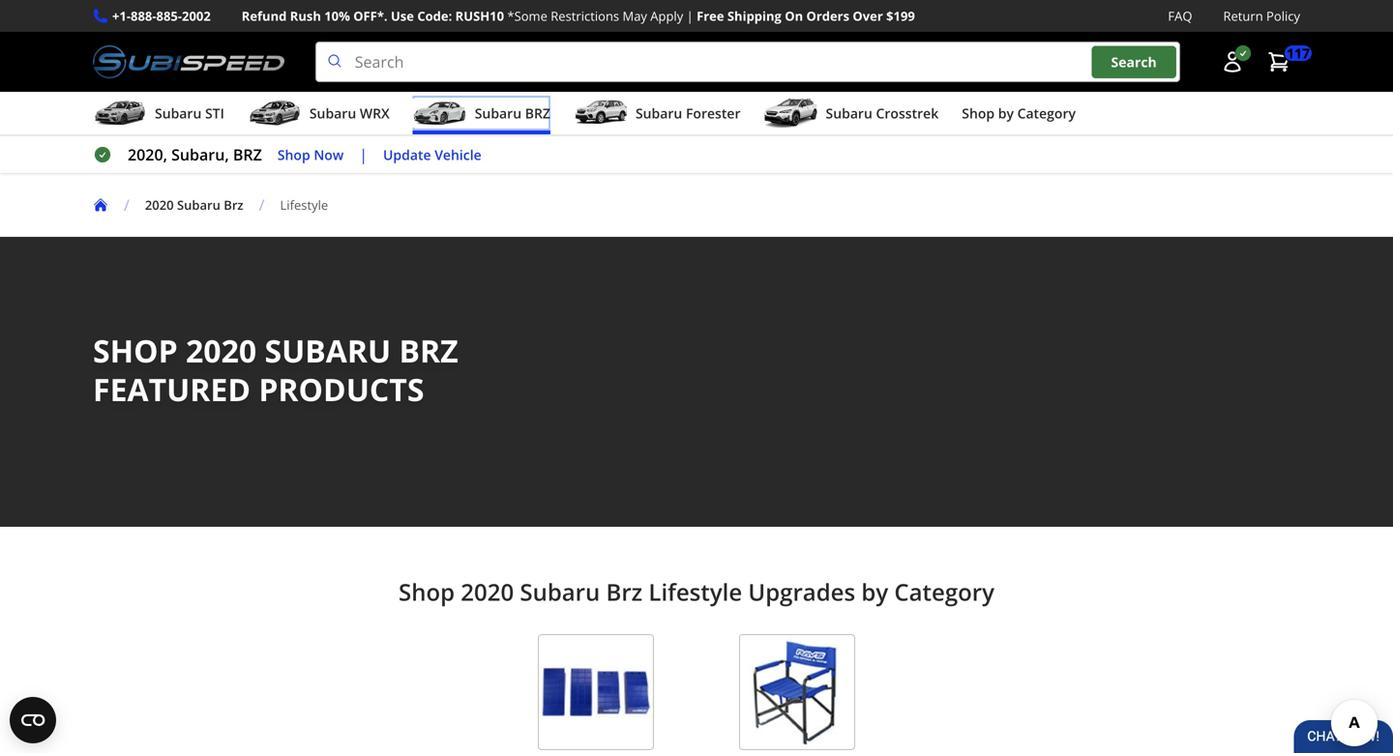 Task type: vqa. For each thing, say whether or not it's contained in the screenshot.
"Subaru,"
yes



Task type: describe. For each thing, give the bounding box(es) containing it.
+1-
[[112, 7, 131, 25]]

wrx
[[360, 104, 390, 123]]

use
[[391, 7, 414, 25]]

shop by category
[[962, 104, 1076, 123]]

subaru wrx button
[[248, 96, 390, 135]]

2020 subaru brz link down 2020, subaru, brz
[[145, 197, 244, 214]]

subaru forester button
[[574, 96, 741, 135]]

shop now
[[278, 145, 344, 164]]

shop 2020 subaru brz lifestyle upgrades by category
[[399, 577, 995, 608]]

shop 2020 subaru brz featured products
[[93, 330, 458, 411]]

2020, subaru, brz
[[128, 144, 262, 165]]

2020 for shop
[[461, 577, 514, 608]]

2002
[[182, 7, 211, 25]]

the garage image image
[[538, 635, 654, 751]]

a subaru brz thumbnail image image
[[413, 99, 467, 128]]

home image
[[93, 198, 108, 213]]

update vehicle button
[[383, 144, 482, 166]]

restrictions
[[551, 7, 619, 25]]

over
[[853, 7, 883, 25]]

category inside "shop by category" dropdown button
[[1018, 104, 1076, 123]]

+1-888-885-2002
[[112, 7, 211, 25]]

0 vertical spatial brz
[[224, 197, 244, 214]]

refund
[[242, 7, 287, 25]]

search input field
[[315, 42, 1181, 82]]

by inside dropdown button
[[998, 104, 1014, 123]]

1 vertical spatial lifestyle
[[649, 577, 742, 608]]

update
[[383, 145, 431, 164]]

shop by category button
[[962, 96, 1076, 135]]

brand merchandise image image
[[739, 635, 855, 751]]

117
[[1287, 44, 1310, 62]]

shop now link
[[278, 144, 344, 166]]

sti
[[205, 104, 224, 123]]

0 horizontal spatial category
[[895, 577, 995, 608]]

button image
[[1221, 50, 1244, 74]]

2020 for shop
[[186, 330, 257, 372]]

orders
[[807, 7, 850, 25]]

now
[[314, 145, 344, 164]]

+1-888-885-2002 link
[[112, 6, 211, 26]]

subaru sti button
[[93, 96, 224, 135]]

shop for shop now
[[278, 145, 310, 164]]

subispeed logo image
[[93, 42, 284, 82]]

*some
[[507, 7, 548, 25]]

apply
[[651, 7, 683, 25]]

search button
[[1092, 46, 1176, 78]]

2020,
[[128, 144, 167, 165]]

1 / from the left
[[124, 195, 130, 215]]

refund rush 10% off*. use code: rush10 *some restrictions may apply | free shipping on orders over $199
[[242, 7, 915, 25]]

subaru for subaru sti
[[155, 104, 202, 123]]

subaru for subaru forester
[[636, 104, 682, 123]]

subaru sti
[[155, 104, 224, 123]]

a subaru crosstrek thumbnail image image
[[764, 99, 818, 128]]

subaru brz
[[475, 104, 551, 123]]

policy
[[1267, 7, 1301, 25]]

search
[[1111, 53, 1157, 71]]

885-
[[156, 7, 182, 25]]

1 vertical spatial brz
[[606, 577, 643, 608]]

0 horizontal spatial brz
[[233, 144, 262, 165]]

2020 subaru brz link down "subaru,"
[[145, 197, 259, 214]]

subaru forester
[[636, 104, 741, 123]]

lifestyle link
[[280, 197, 344, 214]]

rush10
[[455, 7, 504, 25]]

may
[[623, 7, 647, 25]]

2 / from the left
[[259, 195, 265, 215]]

on
[[785, 7, 803, 25]]



Task type: locate. For each thing, give the bounding box(es) containing it.
117 button
[[1258, 43, 1312, 81]]

/ right home icon
[[124, 195, 130, 215]]

a subaru forester thumbnail image image
[[574, 99, 628, 128]]

brz
[[525, 104, 551, 123], [233, 144, 262, 165], [399, 330, 458, 372]]

0 horizontal spatial /
[[124, 195, 130, 215]]

code:
[[417, 7, 452, 25]]

/ left lifestyle link
[[259, 195, 265, 215]]

subaru for subaru brz
[[475, 104, 522, 123]]

1 horizontal spatial brz
[[399, 330, 458, 372]]

2020 inside shop 2020 subaru brz featured products
[[186, 330, 257, 372]]

crosstrek
[[876, 104, 939, 123]]

1 horizontal spatial 2020
[[186, 330, 257, 372]]

shop for shop by category
[[962, 104, 995, 123]]

brz inside subaru brz dropdown button
[[525, 104, 551, 123]]

upgrades
[[748, 577, 856, 608]]

subaru for subaru crosstrek
[[826, 104, 873, 123]]

0 horizontal spatial by
[[862, 577, 888, 608]]

0 horizontal spatial |
[[359, 144, 368, 165]]

0 horizontal spatial 2020
[[145, 197, 174, 214]]

1 horizontal spatial by
[[998, 104, 1014, 123]]

1 horizontal spatial /
[[259, 195, 265, 215]]

2020 subaru brz link
[[145, 197, 259, 214], [145, 197, 244, 214]]

return policy
[[1224, 7, 1301, 25]]

shop for shop 2020 subaru brz lifestyle upgrades by category
[[399, 577, 455, 608]]

shop inside dropdown button
[[962, 104, 995, 123]]

1 vertical spatial 2020
[[186, 330, 257, 372]]

888-
[[131, 7, 156, 25]]

subaru wrx
[[310, 104, 390, 123]]

subaru inside subaru sti dropdown button
[[155, 104, 202, 123]]

10%
[[324, 7, 350, 25]]

subaru inside subaru wrx dropdown button
[[310, 104, 356, 123]]

subaru,
[[171, 144, 229, 165]]

vehicle
[[435, 145, 482, 164]]

2020 subaru brz
[[145, 197, 244, 214]]

subaru crosstrek
[[826, 104, 939, 123]]

by
[[998, 104, 1014, 123], [862, 577, 888, 608]]

a subaru wrx thumbnail image image
[[248, 99, 302, 128]]

0 horizontal spatial brz
[[224, 197, 244, 214]]

2020
[[145, 197, 174, 214], [186, 330, 257, 372], [461, 577, 514, 608]]

1 vertical spatial brz
[[233, 144, 262, 165]]

subaru
[[155, 104, 202, 123], [310, 104, 356, 123], [475, 104, 522, 123], [636, 104, 682, 123], [826, 104, 873, 123], [177, 197, 221, 214], [520, 577, 600, 608]]

|
[[687, 7, 694, 25], [359, 144, 368, 165]]

0 vertical spatial by
[[998, 104, 1014, 123]]

subaru brz button
[[413, 96, 551, 135]]

1 horizontal spatial shop
[[399, 577, 455, 608]]

1 vertical spatial category
[[895, 577, 995, 608]]

0 vertical spatial category
[[1018, 104, 1076, 123]]

1 horizontal spatial category
[[1018, 104, 1076, 123]]

0 vertical spatial shop
[[962, 104, 995, 123]]

2 horizontal spatial brz
[[525, 104, 551, 123]]

| left free
[[687, 7, 694, 25]]

return
[[1224, 7, 1263, 25]]

0 vertical spatial lifestyle
[[280, 197, 328, 214]]

shipping
[[728, 7, 782, 25]]

subaru
[[265, 330, 391, 372]]

$199
[[886, 7, 915, 25]]

update vehicle
[[383, 145, 482, 164]]

free
[[697, 7, 724, 25]]

2 horizontal spatial shop
[[962, 104, 995, 123]]

subaru inside subaru forester dropdown button
[[636, 104, 682, 123]]

2 horizontal spatial 2020
[[461, 577, 514, 608]]

products
[[259, 369, 424, 411]]

return policy link
[[1224, 6, 1301, 26]]

2 vertical spatial 2020
[[461, 577, 514, 608]]

2 vertical spatial brz
[[399, 330, 458, 372]]

/
[[124, 195, 130, 215], [259, 195, 265, 215]]

faq
[[1168, 7, 1193, 25]]

1 vertical spatial by
[[862, 577, 888, 608]]

shop
[[962, 104, 995, 123], [278, 145, 310, 164], [399, 577, 455, 608]]

shop
[[93, 330, 178, 372]]

0 horizontal spatial lifestyle
[[280, 197, 328, 214]]

subaru inside "subaru crosstrek" dropdown button
[[826, 104, 873, 123]]

open widget image
[[10, 698, 56, 744]]

0 vertical spatial 2020
[[145, 197, 174, 214]]

brz
[[224, 197, 244, 214], [606, 577, 643, 608]]

1 horizontal spatial lifestyle
[[649, 577, 742, 608]]

lifestyle
[[280, 197, 328, 214], [649, 577, 742, 608]]

off*.
[[353, 7, 388, 25]]

2 vertical spatial shop
[[399, 577, 455, 608]]

0 horizontal spatial shop
[[278, 145, 310, 164]]

featured
[[93, 369, 251, 411]]

1 horizontal spatial brz
[[606, 577, 643, 608]]

faq link
[[1168, 6, 1193, 26]]

category
[[1018, 104, 1076, 123], [895, 577, 995, 608]]

subaru crosstrek button
[[764, 96, 939, 135]]

rush
[[290, 7, 321, 25]]

0 vertical spatial brz
[[525, 104, 551, 123]]

forester
[[686, 104, 741, 123]]

brz inside shop 2020 subaru brz featured products
[[399, 330, 458, 372]]

1 vertical spatial |
[[359, 144, 368, 165]]

1 horizontal spatial |
[[687, 7, 694, 25]]

0 vertical spatial |
[[687, 7, 694, 25]]

a subaru sti thumbnail image image
[[93, 99, 147, 128]]

subaru inside subaru brz dropdown button
[[475, 104, 522, 123]]

subaru for subaru wrx
[[310, 104, 356, 123]]

| right the now
[[359, 144, 368, 165]]

1 vertical spatial shop
[[278, 145, 310, 164]]



